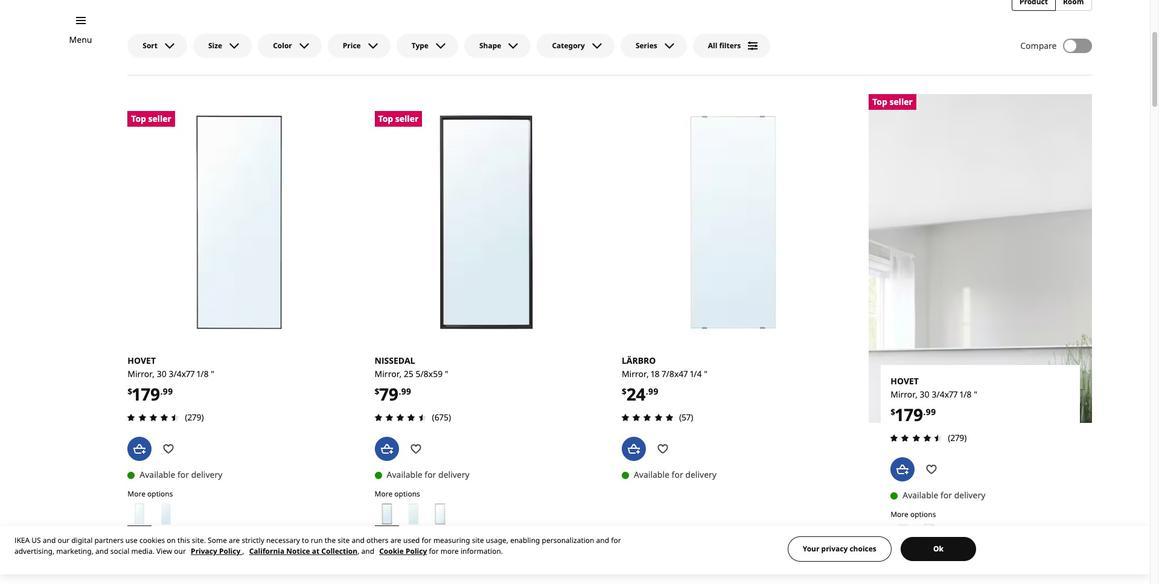 Task type: locate. For each thing, give the bounding box(es) containing it.
0 horizontal spatial options
[[147, 489, 173, 500]]

review: 4.7 out of 5 stars. total reviews: 279 image
[[124, 411, 183, 425], [887, 431, 946, 446]]

compare
[[1021, 40, 1057, 51], [143, 567, 175, 578], [390, 567, 422, 578], [638, 567, 669, 578], [885, 567, 916, 578]]

1 horizontal spatial top
[[378, 113, 393, 124]]

our down this
[[174, 547, 186, 557]]

7/8x47
[[662, 368, 688, 380]]

0 horizontal spatial policy
[[219, 547, 241, 557]]

california
[[249, 547, 285, 557]]

2 policy from the left
[[406, 547, 427, 557]]

privacy
[[191, 547, 217, 557]]

price button
[[328, 34, 391, 58]]

more for 179
[[128, 489, 145, 500]]

available
[[140, 470, 175, 481], [387, 470, 423, 481], [634, 470, 670, 481], [903, 490, 939, 502]]

site up privacy policy , california notice at collection , and cookie policy for more information.
[[338, 536, 350, 546]]

$ for "review: 4.8 out of 5 stars. total reviews: 57" image
[[622, 386, 627, 397]]

delivery
[[191, 470, 222, 481], [438, 470, 470, 481], [686, 470, 717, 481], [955, 490, 986, 502]]

2 horizontal spatial more options
[[891, 510, 936, 520]]

your privacy choices
[[803, 544, 877, 554]]

media.
[[131, 547, 155, 557]]

1 horizontal spatial options
[[395, 489, 420, 500]]

run
[[311, 536, 323, 546]]

0 vertical spatial 30
[[157, 368, 167, 380]]

1 vertical spatial 30
[[920, 389, 930, 400]]

$ inside nissedal mirror, 25 5/8x59 " $ 79 . 99
[[375, 386, 380, 397]]

more options up the used
[[375, 489, 420, 500]]

category
[[552, 41, 585, 51]]

and up privacy policy , california notice at collection , and cookie policy for more information.
[[352, 536, 365, 546]]

hovet mirror, 30 3/4x77 1/8 " $ 179 . 99
[[128, 355, 214, 406], [891, 376, 978, 426]]

top
[[873, 96, 888, 107], [131, 113, 146, 124], [378, 113, 393, 124]]

$ inside the lärbro mirror, 18 7/8x47 1/4 " $ 24 . 99
[[622, 386, 627, 397]]

(279)
[[185, 412, 204, 424], [948, 433, 967, 444]]

policy
[[219, 547, 241, 557], [406, 547, 427, 557]]

digital
[[71, 536, 93, 546]]

0 horizontal spatial top
[[131, 113, 146, 124]]

99
[[163, 386, 173, 397], [401, 386, 411, 397], [649, 386, 659, 397], [926, 406, 936, 418]]

(279) for the top review: 4.7 out of 5 stars. total reviews: 279 image
[[185, 412, 204, 424]]

our up marketing, on the bottom of page
[[58, 536, 70, 546]]

1 vertical spatial 3/4x77
[[932, 389, 958, 400]]

on
[[167, 536, 176, 546]]

,
[[242, 547, 244, 557], [358, 547, 360, 557]]

more up the use
[[128, 489, 145, 500]]

0 horizontal spatial seller
[[148, 113, 172, 124]]

mirror,
[[128, 368, 155, 380], [375, 368, 402, 380], [622, 368, 649, 380], [891, 389, 918, 400]]

this
[[178, 536, 190, 546]]

type button
[[397, 34, 458, 58]]

delivery for 24
[[686, 470, 717, 481]]

are
[[229, 536, 240, 546], [391, 536, 402, 546]]

privacy
[[822, 544, 848, 554]]

0 horizontal spatial site
[[338, 536, 350, 546]]

seller
[[890, 96, 913, 107], [148, 113, 172, 124], [395, 113, 419, 124]]

review: 4.8 out of 5 stars. total reviews: 57 image
[[618, 411, 677, 425]]

for
[[178, 470, 189, 481], [425, 470, 436, 481], [672, 470, 683, 481], [941, 490, 952, 502], [422, 536, 432, 546], [611, 536, 621, 546], [429, 547, 439, 557]]

top seller
[[873, 96, 913, 107], [131, 113, 172, 124], [378, 113, 419, 124]]

options up ok
[[911, 510, 936, 520]]

color button
[[258, 34, 322, 58]]

policy down the used
[[406, 547, 427, 557]]

0 horizontal spatial ,
[[242, 547, 244, 557]]

25
[[404, 368, 414, 380]]

social
[[110, 547, 129, 557]]

policy down the some on the left bottom of the page
[[219, 547, 241, 557]]

1 horizontal spatial seller
[[395, 113, 419, 124]]

used
[[403, 536, 420, 546]]

1/4
[[690, 368, 702, 380]]

(279) for review: 4.7 out of 5 stars. total reviews: 279 image to the right
[[948, 433, 967, 444]]

the
[[325, 536, 336, 546]]

, left cookie
[[358, 547, 360, 557]]

more options up ok
[[891, 510, 936, 520]]

are right the some on the left bottom of the page
[[229, 536, 240, 546]]

.
[[160, 386, 163, 397], [399, 386, 401, 397], [646, 386, 649, 397], [924, 406, 926, 418]]

measuring
[[434, 536, 470, 546]]

site.
[[192, 536, 206, 546]]

0 horizontal spatial hovet
[[128, 355, 156, 367]]

1 vertical spatial 1/8
[[960, 389, 972, 400]]

filters
[[720, 41, 741, 51]]

to
[[302, 536, 309, 546]]

category button
[[537, 34, 615, 58]]

$ for review: 4.7 out of 5 stars. total reviews: 279 image to the right
[[891, 406, 896, 418]]

1 horizontal spatial hovet
[[891, 376, 919, 387]]

1 horizontal spatial review: 4.7 out of 5 stars. total reviews: 279 image
[[887, 431, 946, 446]]

2 horizontal spatial options
[[911, 510, 936, 520]]

0 vertical spatial (279)
[[185, 412, 204, 424]]

menu
[[69, 34, 92, 45]]

0 horizontal spatial are
[[229, 536, 240, 546]]

1 vertical spatial hovet
[[891, 376, 919, 387]]

1 horizontal spatial more
[[375, 489, 393, 500]]

cookie policy link
[[379, 547, 427, 557]]

necessary
[[266, 536, 300, 546]]

1 horizontal spatial 1/8
[[960, 389, 972, 400]]

our
[[58, 536, 70, 546], [174, 547, 186, 557]]

1 vertical spatial our
[[174, 547, 186, 557]]

2 , from the left
[[358, 547, 360, 557]]

size button
[[193, 34, 252, 58]]

options up the used
[[395, 489, 420, 500]]

more options for 79
[[375, 489, 420, 500]]

0 vertical spatial 1/8
[[197, 368, 209, 380]]

your privacy choices button
[[788, 537, 892, 562]]

1 site from the left
[[338, 536, 350, 546]]

options up cookies
[[147, 489, 173, 500]]

1 horizontal spatial are
[[391, 536, 402, 546]]

available for 79
[[387, 470, 423, 481]]

0 horizontal spatial top seller
[[131, 113, 172, 124]]

0 horizontal spatial (279)
[[185, 412, 204, 424]]

. inside the lärbro mirror, 18 7/8x47 1/4 " $ 24 . 99
[[646, 386, 649, 397]]

, down "strictly"
[[242, 547, 244, 557]]

0 horizontal spatial review: 4.7 out of 5 stars. total reviews: 279 image
[[124, 411, 183, 425]]

"
[[211, 368, 214, 380], [445, 368, 449, 380], [704, 368, 708, 380], [974, 389, 978, 400]]

0 vertical spatial 3/4x77
[[169, 368, 195, 380]]

your
[[803, 544, 820, 554]]

1 horizontal spatial more options
[[375, 489, 420, 500]]

available for 179
[[140, 470, 175, 481]]

ok
[[934, 544, 944, 554]]

(57)
[[679, 412, 694, 424]]

$
[[128, 386, 132, 397], [375, 386, 380, 397], [622, 386, 627, 397], [891, 406, 896, 418]]

1 horizontal spatial top seller
[[378, 113, 419, 124]]

1 horizontal spatial hovet mirror, 30 3/4x77 1/8 " $ 179 . 99
[[891, 376, 978, 426]]

1 vertical spatial review: 4.7 out of 5 stars. total reviews: 279 image
[[887, 431, 946, 446]]

more
[[128, 489, 145, 500], [375, 489, 393, 500], [891, 510, 909, 520]]

" for review: 4.7 out of 5 stars. total reviews: 279 image to the right
[[974, 389, 978, 400]]

0 horizontal spatial more options
[[128, 489, 173, 500]]

0 vertical spatial our
[[58, 536, 70, 546]]

site up information.
[[472, 536, 484, 546]]

strictly
[[242, 536, 264, 546]]

shape
[[480, 41, 502, 51]]

available for 24
[[634, 470, 670, 481]]

1 horizontal spatial ,
[[358, 547, 360, 557]]

more up ok 'button'
[[891, 510, 909, 520]]

and right the personalization
[[596, 536, 609, 546]]

available for delivery
[[140, 470, 222, 481], [387, 470, 470, 481], [634, 470, 717, 481], [903, 490, 986, 502]]

0 horizontal spatial 3/4x77
[[169, 368, 195, 380]]

1 , from the left
[[242, 547, 244, 557]]

top seller for 79
[[378, 113, 419, 124]]

0 vertical spatial hovet
[[128, 355, 156, 367]]

0 horizontal spatial our
[[58, 536, 70, 546]]

1 policy from the left
[[219, 547, 241, 557]]

all filters button
[[693, 34, 771, 58]]

0 horizontal spatial more
[[128, 489, 145, 500]]

us
[[32, 536, 41, 546]]

privacy policy , california notice at collection , and cookie policy for more information.
[[191, 547, 503, 557]]

1 horizontal spatial 3/4x77
[[932, 389, 958, 400]]

shape button
[[464, 34, 531, 58]]

site
[[338, 536, 350, 546], [472, 536, 484, 546]]

3/4x77
[[169, 368, 195, 380], [932, 389, 958, 400]]

1 horizontal spatial site
[[472, 536, 484, 546]]

0 horizontal spatial 30
[[157, 368, 167, 380]]

available for delivery for 179
[[140, 470, 222, 481]]

more options up cookies
[[128, 489, 173, 500]]

usage,
[[486, 536, 509, 546]]

cookies
[[139, 536, 165, 546]]

1 horizontal spatial our
[[174, 547, 186, 557]]

" inside the lärbro mirror, 18 7/8x47 1/4 " $ 24 . 99
[[704, 368, 708, 380]]

1 vertical spatial (279)
[[948, 433, 967, 444]]

sort
[[143, 41, 158, 51]]

view
[[156, 547, 172, 557]]

sort button
[[128, 34, 187, 58]]

" for the top review: 4.7 out of 5 stars. total reviews: 279 image
[[211, 368, 214, 380]]

more up "others"
[[375, 489, 393, 500]]

seller for 79
[[395, 113, 419, 124]]

more
[[441, 547, 459, 557]]

hovet
[[128, 355, 156, 367], [891, 376, 919, 387]]

0 horizontal spatial hovet mirror, 30 3/4x77 1/8 " $ 179 . 99
[[128, 355, 214, 406]]

choices
[[850, 544, 877, 554]]

and down partners
[[95, 547, 108, 557]]

more options
[[128, 489, 173, 500], [375, 489, 420, 500], [891, 510, 936, 520]]

are up cookie
[[391, 536, 402, 546]]

1 horizontal spatial (279)
[[948, 433, 967, 444]]

menu button
[[69, 33, 92, 46]]

options for 79
[[395, 489, 420, 500]]

99 inside nissedal mirror, 25 5/8x59 " $ 79 . 99
[[401, 386, 411, 397]]

1 horizontal spatial policy
[[406, 547, 427, 557]]

0 horizontal spatial 1/8
[[197, 368, 209, 380]]

1/8
[[197, 368, 209, 380], [960, 389, 972, 400]]

ikea
[[14, 536, 30, 546]]

options for 179
[[147, 489, 173, 500]]

2 are from the left
[[391, 536, 402, 546]]

5/8x59
[[416, 368, 443, 380]]



Task type: describe. For each thing, give the bounding box(es) containing it.
more for 79
[[375, 489, 393, 500]]

2 horizontal spatial more
[[891, 510, 909, 520]]

2 horizontal spatial seller
[[890, 96, 913, 107]]

1 horizontal spatial 179
[[896, 403, 924, 426]]

available for delivery for 24
[[634, 470, 717, 481]]

. inside nissedal mirror, 25 5/8x59 " $ 79 . 99
[[399, 386, 401, 397]]

" inside nissedal mirror, 25 5/8x59 " $ 79 . 99
[[445, 368, 449, 380]]

$ for the top review: 4.7 out of 5 stars. total reviews: 279 image
[[128, 386, 132, 397]]

ikea us and our digital partners use cookies on this site. some are strictly necessary to run the site and others are used for measuring site usage, enabling personalization and for advertising, marketing, and social media. view our
[[14, 536, 621, 557]]

advertising,
[[14, 547, 54, 557]]

more options for 179
[[128, 489, 173, 500]]

all filters
[[708, 41, 741, 51]]

0 vertical spatial review: 4.7 out of 5 stars. total reviews: 279 image
[[124, 411, 183, 425]]

cookie
[[379, 547, 404, 557]]

product element
[[1012, 0, 1092, 11]]

size
[[208, 41, 222, 51]]

mirror, inside nissedal mirror, 25 5/8x59 " $ 79 . 99
[[375, 368, 402, 380]]

seller for 179
[[148, 113, 172, 124]]

18
[[651, 368, 660, 380]]

hovet mirror, 30 3/4x77 1/8 " $ 179 . 99 for the top review: 4.7 out of 5 stars. total reviews: 279 image
[[128, 355, 214, 406]]

some
[[208, 536, 227, 546]]

top for 179
[[131, 113, 146, 124]]

ok button
[[901, 538, 977, 562]]

delivery for 179
[[191, 470, 222, 481]]

1/8 for review: 4.7 out of 5 stars. total reviews: 279 image to the right
[[960, 389, 972, 400]]

2 site from the left
[[472, 536, 484, 546]]

1/8 for the top review: 4.7 out of 5 stars. total reviews: 279 image
[[197, 368, 209, 380]]

california notice at collection link
[[249, 547, 358, 557]]

color
[[273, 41, 292, 51]]

and right us
[[43, 536, 56, 546]]

available for delivery for 79
[[387, 470, 470, 481]]

(675)
[[432, 412, 451, 424]]

enabling
[[510, 536, 540, 546]]

notice
[[286, 547, 310, 557]]

price
[[343, 41, 361, 51]]

partners
[[94, 536, 124, 546]]

79
[[380, 383, 399, 406]]

review: 4.7 out of 5 stars. total reviews: 675 image
[[371, 411, 430, 425]]

all
[[708, 41, 718, 51]]

24
[[627, 383, 646, 406]]

mirror, inside the lärbro mirror, 18 7/8x47 1/4 " $ 24 . 99
[[622, 368, 649, 380]]

and down "others"
[[361, 547, 374, 557]]

series
[[636, 41, 658, 51]]

at
[[312, 547, 320, 557]]

nissedal mirror, 25 5/8x59 " $ 79 . 99
[[375, 355, 449, 406]]

lärbro mirror, 18 7/8x47 1/4 " $ 24 . 99
[[622, 355, 708, 406]]

hovet mirror, 30 3/4x77 1/8 " $ 179 . 99 for review: 4.7 out of 5 stars. total reviews: 279 image to the right
[[891, 376, 978, 426]]

1 horizontal spatial 30
[[920, 389, 930, 400]]

use
[[126, 536, 138, 546]]

personalization
[[542, 536, 595, 546]]

0 horizontal spatial 179
[[132, 383, 160, 406]]

2 horizontal spatial top
[[873, 96, 888, 107]]

type
[[412, 41, 429, 51]]

hovet for review: 4.7 out of 5 stars. total reviews: 279 image to the right
[[891, 376, 919, 387]]

99 inside the lärbro mirror, 18 7/8x47 1/4 " $ 24 . 99
[[649, 386, 659, 397]]

nissedal
[[375, 355, 415, 367]]

1 are from the left
[[229, 536, 240, 546]]

lärbro
[[622, 355, 656, 367]]

" for "review: 4.8 out of 5 stars. total reviews: 57" image
[[704, 368, 708, 380]]

others
[[367, 536, 389, 546]]

top seller for 179
[[131, 113, 172, 124]]

top for 79
[[378, 113, 393, 124]]

delivery for 79
[[438, 470, 470, 481]]

2 horizontal spatial top seller
[[873, 96, 913, 107]]

series button
[[621, 34, 687, 58]]

information.
[[461, 547, 503, 557]]

hovet for the top review: 4.7 out of 5 stars. total reviews: 279 image
[[128, 355, 156, 367]]

collection
[[322, 547, 358, 557]]

marketing,
[[56, 547, 94, 557]]

privacy policy link
[[191, 547, 242, 557]]



Task type: vqa. For each thing, say whether or not it's contained in the screenshot.
the right the A:
no



